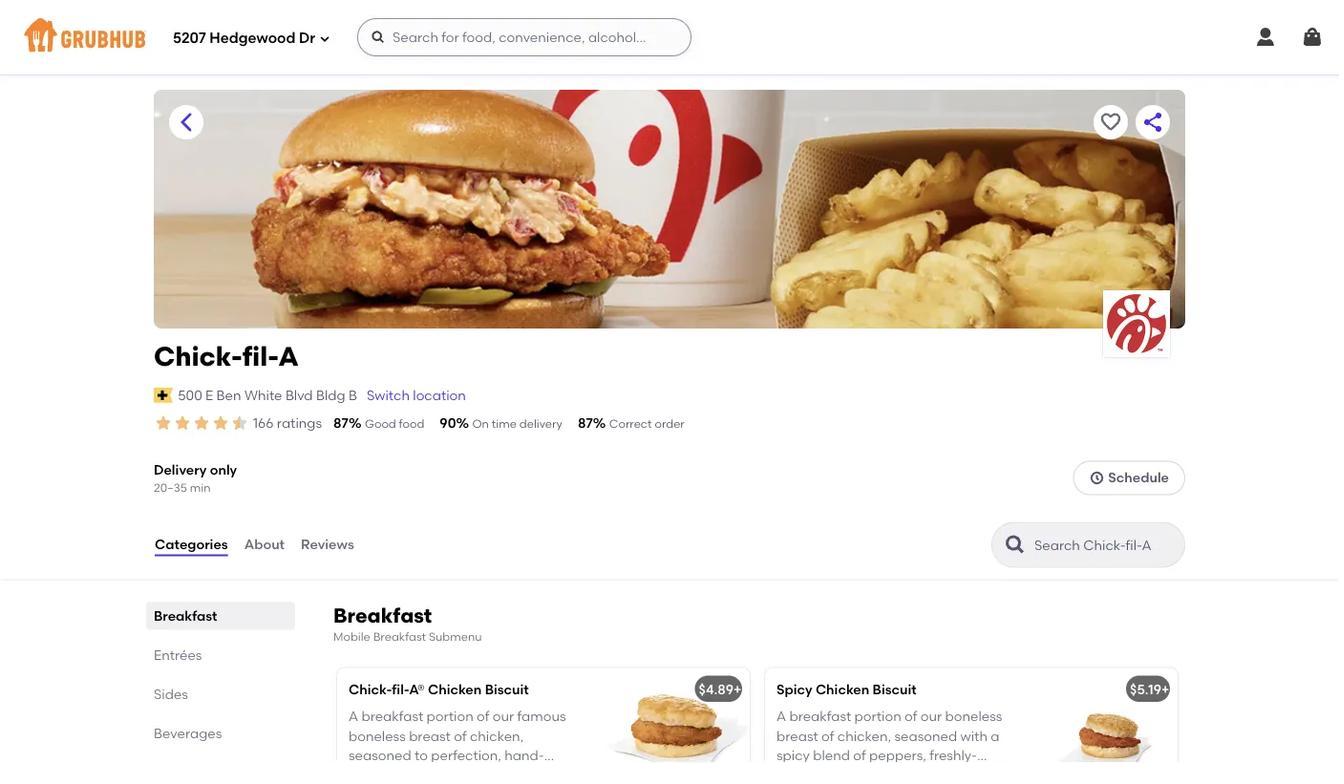 Task type: locate. For each thing, give the bounding box(es) containing it.
sides tab
[[154, 685, 288, 705]]

chick- left a®
[[349, 682, 392, 698]]

beverages tab
[[154, 724, 288, 744]]

about button
[[243, 511, 286, 579]]

0 vertical spatial fil-
[[242, 341, 278, 373]]

location
[[413, 387, 466, 403]]

1 horizontal spatial chicken
[[816, 682, 870, 698]]

chick-
[[154, 341, 242, 373], [349, 682, 392, 698]]

save this restaurant button
[[1094, 105, 1129, 140]]

chick-fil-a
[[154, 341, 299, 373]]

on time delivery
[[473, 417, 563, 431]]

0 horizontal spatial chicken
[[428, 682, 482, 698]]

spicy chicken biscuit image
[[1035, 669, 1178, 764]]

+ for $5.19
[[1162, 682, 1170, 698]]

breakfast tab
[[154, 606, 288, 626]]

2 chicken from the left
[[816, 682, 870, 698]]

breakfast up mobile
[[334, 603, 432, 628]]

breakfast for breakfast
[[154, 608, 217, 624]]

+
[[734, 682, 742, 698], [1162, 682, 1170, 698]]

search icon image
[[1004, 534, 1027, 556]]

87 for good food
[[334, 415, 349, 431]]

star icon image
[[154, 414, 173, 433], [173, 414, 192, 433], [192, 414, 211, 433], [211, 414, 230, 433], [230, 414, 249, 433], [230, 414, 249, 433]]

2 + from the left
[[1162, 682, 1170, 698]]

fil- up white
[[242, 341, 278, 373]]

1 vertical spatial fil-
[[392, 682, 409, 698]]

1 horizontal spatial chick-
[[349, 682, 392, 698]]

breakfast inside breakfast tab
[[154, 608, 217, 624]]

fil-
[[242, 341, 278, 373], [392, 682, 409, 698]]

20–35
[[154, 481, 187, 494]]

0 horizontal spatial chick-
[[154, 341, 242, 373]]

breakfast right mobile
[[373, 630, 426, 644]]

1 87 from the left
[[334, 415, 349, 431]]

chick-fil-a logo image
[[1104, 291, 1171, 357]]

chick-fil-a® chicken biscuit image
[[607, 669, 750, 764]]

0 horizontal spatial biscuit
[[485, 682, 529, 698]]

ben
[[217, 387, 241, 403]]

1 + from the left
[[734, 682, 742, 698]]

entrées tab
[[154, 645, 288, 665]]

chicken
[[428, 682, 482, 698], [816, 682, 870, 698]]

fil- down breakfast mobile breakfast submenu
[[392, 682, 409, 698]]

food
[[399, 417, 425, 431]]

$5.19 +
[[1131, 682, 1170, 698]]

2 87 from the left
[[578, 415, 593, 431]]

chick-fil-a® chicken biscuit
[[349, 682, 529, 698]]

svg image inside schedule button
[[1090, 470, 1105, 486]]

only
[[210, 462, 237, 478]]

svg image
[[1255, 26, 1278, 49], [1302, 26, 1325, 49], [371, 30, 386, 45], [319, 33, 331, 44], [1090, 470, 1105, 486]]

breakfast up entrées
[[154, 608, 217, 624]]

0 vertical spatial chick-
[[154, 341, 242, 373]]

spicy chicken biscuit
[[777, 682, 917, 698]]

breakfast
[[334, 603, 432, 628], [154, 608, 217, 624], [373, 630, 426, 644]]

delivery
[[154, 462, 207, 478]]

b
[[349, 387, 357, 403]]

500 e ben white blvd bldg b
[[178, 387, 357, 403]]

fil- for a
[[242, 341, 278, 373]]

1 horizontal spatial 87
[[578, 415, 593, 431]]

87
[[334, 415, 349, 431], [578, 415, 593, 431]]

caret left icon image
[[175, 111, 198, 134]]

87 right delivery
[[578, 415, 593, 431]]

0 horizontal spatial +
[[734, 682, 742, 698]]

a®
[[409, 682, 425, 698]]

0 horizontal spatial fil-
[[242, 341, 278, 373]]

biscuit
[[485, 682, 529, 698], [873, 682, 917, 698]]

submenu
[[429, 630, 482, 644]]

1 horizontal spatial biscuit
[[873, 682, 917, 698]]

chicken right 'spicy'
[[816, 682, 870, 698]]

87 down bldg
[[334, 415, 349, 431]]

categories button
[[154, 511, 229, 579]]

1 horizontal spatial +
[[1162, 682, 1170, 698]]

500 e ben white blvd bldg b button
[[177, 385, 358, 406]]

hedgewood
[[210, 30, 296, 47]]

1 horizontal spatial fil-
[[392, 682, 409, 698]]

subscription pass image
[[154, 388, 173, 403]]

1 chicken from the left
[[428, 682, 482, 698]]

0 horizontal spatial 87
[[334, 415, 349, 431]]

1 vertical spatial chick-
[[349, 682, 392, 698]]

chicken right a®
[[428, 682, 482, 698]]

500
[[178, 387, 202, 403]]

1 biscuit from the left
[[485, 682, 529, 698]]

chick- up 500
[[154, 341, 242, 373]]

blvd
[[286, 387, 313, 403]]

90
[[440, 415, 456, 431]]



Task type: vqa. For each thing, say whether or not it's contained in the screenshot.
'Search San Antonio Winery Los Angeles' 'search box'
no



Task type: describe. For each thing, give the bounding box(es) containing it.
$5.19
[[1131, 682, 1162, 698]]

sides
[[154, 686, 188, 703]]

ratings
[[277, 415, 322, 431]]

breakfast mobile breakfast submenu
[[334, 603, 482, 644]]

delivery
[[520, 417, 563, 431]]

schedule
[[1109, 470, 1170, 486]]

166 ratings
[[253, 415, 322, 431]]

reviews
[[301, 537, 354, 553]]

share icon image
[[1142, 111, 1165, 134]]

bldg
[[316, 387, 346, 403]]

time
[[492, 417, 517, 431]]

spicy
[[777, 682, 813, 698]]

schedule button
[[1074, 461, 1186, 495]]

correct
[[610, 417, 652, 431]]

a
[[278, 341, 299, 373]]

+ for $4.89
[[734, 682, 742, 698]]

dr
[[299, 30, 315, 47]]

87 for correct order
[[578, 415, 593, 431]]

5207
[[173, 30, 206, 47]]

delivery only 20–35 min
[[154, 462, 237, 494]]

white
[[245, 387, 282, 403]]

2 biscuit from the left
[[873, 682, 917, 698]]

switch
[[367, 387, 410, 403]]

min
[[190, 481, 211, 494]]

Search Chick-fil-A search field
[[1033, 536, 1179, 555]]

main navigation navigation
[[0, 0, 1340, 75]]

good
[[365, 417, 396, 431]]

categories
[[155, 537, 228, 553]]

about
[[244, 537, 285, 553]]

switch location
[[367, 387, 466, 403]]

save this restaurant image
[[1100, 111, 1123, 134]]

breakfast for breakfast mobile breakfast submenu
[[334, 603, 432, 628]]

reviews button
[[300, 511, 355, 579]]

entrées
[[154, 647, 202, 664]]

$4.89
[[699, 682, 734, 698]]

chick- for chick-fil-a
[[154, 341, 242, 373]]

beverages
[[154, 726, 222, 742]]

mobile
[[334, 630, 371, 644]]

switch location button
[[366, 385, 467, 406]]

$4.89 +
[[699, 682, 742, 698]]

Search for food, convenience, alcohol... search field
[[357, 18, 692, 56]]

e
[[206, 387, 213, 403]]

fil- for a®
[[392, 682, 409, 698]]

chick- for chick-fil-a® chicken biscuit
[[349, 682, 392, 698]]

good food
[[365, 417, 425, 431]]

166
[[253, 415, 274, 431]]

order
[[655, 417, 685, 431]]

5207 hedgewood dr
[[173, 30, 315, 47]]

correct order
[[610, 417, 685, 431]]

on
[[473, 417, 489, 431]]



